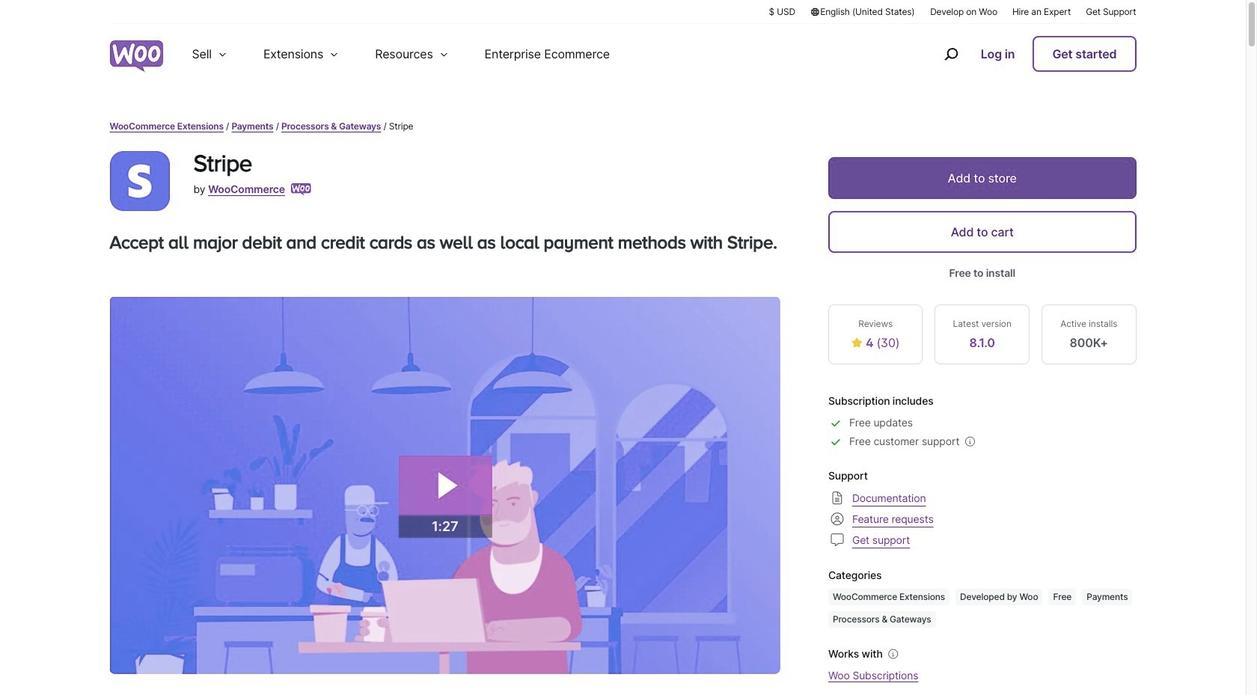 Task type: locate. For each thing, give the bounding box(es) containing it.
search image
[[939, 42, 963, 66]]

circle info image
[[886, 647, 901, 662]]



Task type: vqa. For each thing, say whether or not it's contained in the screenshot.
1st Free from the right
no



Task type: describe. For each thing, give the bounding box(es) containing it.
file lines image
[[829, 489, 847, 507]]

service navigation menu element
[[912, 30, 1137, 78]]

message image
[[829, 531, 847, 549]]

circle user image
[[829, 510, 847, 528]]

product icon image
[[110, 151, 170, 211]]

breadcrumb element
[[110, 120, 1137, 133]]

developed by woocommerce image
[[291, 183, 311, 195]]



